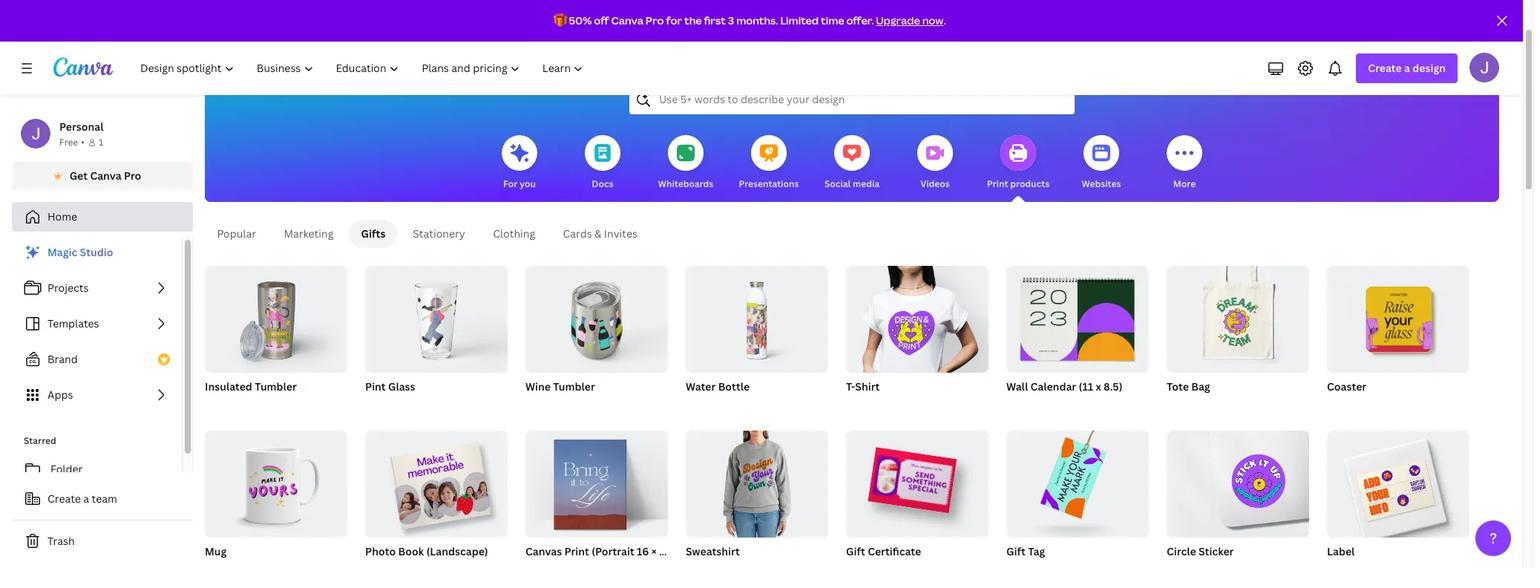 Task type: locate. For each thing, give the bounding box(es) containing it.
group inside canvas print (portrait 16 × 20 in) group
[[526, 425, 668, 538]]

more
[[1174, 177, 1196, 190]]

group
[[205, 260, 348, 373], [365, 260, 508, 373], [526, 260, 668, 373], [686, 260, 829, 373], [847, 260, 989, 373], [1007, 260, 1150, 373], [1167, 260, 1310, 373], [1328, 260, 1470, 373], [205, 425, 348, 538], [365, 425, 508, 538], [526, 425, 668, 538], [686, 425, 829, 538], [847, 425, 989, 538], [1007, 425, 1150, 538], [1167, 425, 1310, 538], [1328, 425, 1470, 538]]

canvas print (portrait 16 × 20 in)
[[526, 544, 688, 558]]

pint
[[365, 379, 386, 394]]

gift inside gift certificate group
[[847, 544, 866, 558]]

for you button
[[502, 125, 538, 202]]

wine tumbler group
[[526, 260, 668, 413]]

magic studio link
[[12, 238, 182, 267]]

sweatshirt group
[[686, 425, 829, 568]]

book
[[398, 544, 424, 558]]

upgrade now button
[[876, 13, 944, 27]]

folder
[[50, 462, 83, 476]]

you
[[801, 35, 846, 67], [520, 177, 536, 190]]

group for the pint glass group
[[365, 260, 508, 373]]

1 horizontal spatial canva
[[612, 13, 644, 27]]

get canva pro button
[[12, 162, 193, 190]]

you down time at the right of page
[[801, 35, 846, 67]]

0 vertical spatial you
[[801, 35, 846, 67]]

marketing button
[[271, 220, 346, 248]]

studio
[[80, 245, 113, 259]]

design down upgrade
[[850, 35, 926, 67]]

group for wine tumbler group
[[526, 260, 668, 373]]

wall calendar (11 x 8.5) group
[[1007, 260, 1150, 413]]

home
[[48, 209, 77, 224]]

Search search field
[[659, 85, 1046, 114]]

folder button
[[12, 454, 182, 484]]

0 vertical spatial create
[[1369, 61, 1403, 75]]

gifts button
[[349, 220, 398, 248]]

canva right get
[[90, 169, 122, 183]]

tag
[[1029, 544, 1046, 558]]

now
[[923, 13, 944, 27]]

0 horizontal spatial you
[[520, 177, 536, 190]]

0 horizontal spatial design
[[850, 35, 926, 67]]

group for sweatshirt group on the bottom of page
[[686, 425, 829, 538]]

home link
[[12, 202, 193, 232]]

1 vertical spatial create
[[48, 492, 81, 506]]

1 tumbler from the left
[[255, 379, 297, 394]]

None search field
[[630, 85, 1075, 114]]

0 vertical spatial print
[[988, 177, 1009, 190]]

brand link
[[12, 345, 182, 374]]

t-shirt group
[[847, 260, 989, 413]]

1 vertical spatial print
[[565, 544, 590, 558]]

0 vertical spatial a
[[1405, 61, 1411, 75]]

coaster
[[1328, 379, 1367, 394]]

20
[[659, 544, 672, 558]]

1 horizontal spatial create
[[1369, 61, 1403, 75]]

upgrade
[[876, 13, 921, 27]]

templates link
[[12, 309, 182, 339]]

group for gift tag group
[[1007, 425, 1150, 538]]

2 gift from the left
[[1007, 544, 1026, 558]]

group for gift certificate group
[[847, 425, 989, 538]]

1 horizontal spatial tumbler
[[553, 379, 595, 394]]

1 horizontal spatial a
[[1405, 61, 1411, 75]]

print right canvas
[[565, 544, 590, 558]]

photo book (landscape)
[[365, 544, 488, 558]]

trash
[[48, 534, 75, 548]]

group for wall calendar (11 x 8.5) group
[[1007, 260, 1150, 373]]

will
[[758, 35, 796, 67]]

starred
[[24, 434, 56, 447]]

group for photo book (landscape) group at the bottom left of page
[[365, 425, 508, 538]]

gift certificate
[[847, 544, 922, 558]]

.
[[944, 13, 946, 27]]

the
[[685, 13, 702, 27]]

0 horizontal spatial tumbler
[[255, 379, 297, 394]]

certificate
[[868, 544, 922, 558]]

magic
[[48, 245, 77, 259]]

create inside dropdown button
[[1369, 61, 1403, 75]]

0 vertical spatial canva
[[612, 13, 644, 27]]

months.
[[737, 13, 779, 27]]

sticker
[[1199, 544, 1235, 558]]

bottle
[[719, 379, 750, 394]]

pro left for at the left top of page
[[646, 13, 664, 27]]

create a team
[[48, 492, 117, 506]]

a inside dropdown button
[[1405, 61, 1411, 75]]

free •
[[59, 136, 85, 149]]

1 horizontal spatial print
[[988, 177, 1009, 190]]

0 horizontal spatial a
[[83, 492, 89, 506]]

wine tumbler
[[526, 379, 595, 394]]

1 gift from the left
[[847, 544, 866, 558]]

tote
[[1167, 379, 1190, 394]]

0 horizontal spatial print
[[565, 544, 590, 558]]

a inside button
[[83, 492, 89, 506]]

pro inside button
[[124, 169, 141, 183]]

a
[[1405, 61, 1411, 75], [83, 492, 89, 506]]

popular button
[[205, 220, 268, 248]]

0 horizontal spatial create
[[48, 492, 81, 506]]

pint glass group
[[365, 260, 508, 413]]

top level navigation element
[[131, 53, 597, 83]]

1 horizontal spatial gift
[[1007, 544, 1026, 558]]

group for coaster group
[[1328, 260, 1470, 373]]

canva inside get canva pro button
[[90, 169, 122, 183]]

gift left certificate
[[847, 544, 866, 558]]

you right for
[[520, 177, 536, 190]]

get
[[70, 169, 88, 183]]

print inside group
[[565, 544, 590, 558]]

x
[[1096, 379, 1102, 394]]

16
[[637, 544, 649, 558]]

insulated
[[205, 379, 252, 394]]

in)
[[675, 544, 688, 558]]

cards
[[563, 226, 592, 241]]

2 tumbler from the left
[[553, 379, 595, 394]]

get canva pro
[[70, 169, 141, 183]]

1 horizontal spatial you
[[801, 35, 846, 67]]

group for label group
[[1328, 425, 1470, 538]]

gift certificate group
[[847, 425, 989, 568]]

0 horizontal spatial canva
[[90, 169, 122, 183]]

shirt
[[856, 379, 880, 394]]

presentations button
[[739, 125, 799, 202]]

1 horizontal spatial design
[[1413, 61, 1447, 75]]

list containing magic studio
[[12, 238, 182, 410]]

0 horizontal spatial pro
[[124, 169, 141, 183]]

brand
[[48, 352, 78, 366]]

group for water bottle group
[[686, 260, 829, 373]]

label group
[[1328, 425, 1470, 568]]

group for 'circle sticker' group on the right bottom of the page
[[1167, 425, 1310, 538]]

tumbler right wine
[[553, 379, 595, 394]]

0 horizontal spatial gift
[[847, 544, 866, 558]]

design
[[850, 35, 926, 67], [1413, 61, 1447, 75]]

1 horizontal spatial pro
[[646, 13, 664, 27]]

docs
[[592, 177, 614, 190]]

1 vertical spatial you
[[520, 177, 536, 190]]

tumbler right insulated
[[255, 379, 297, 394]]

design left jacob simon image
[[1413, 61, 1447, 75]]

products
[[1011, 177, 1050, 190]]

what will you design today?
[[690, 35, 1015, 67]]

1 vertical spatial canva
[[90, 169, 122, 183]]

bag
[[1192, 379, 1211, 394]]

gift left tag
[[1007, 544, 1026, 558]]

8.5)
[[1104, 379, 1123, 394]]

create inside button
[[48, 492, 81, 506]]

list
[[12, 238, 182, 410]]

offer.
[[847, 13, 874, 27]]

print left products
[[988, 177, 1009, 190]]

0 vertical spatial pro
[[646, 13, 664, 27]]

canva
[[612, 13, 644, 27], [90, 169, 122, 183]]

1 vertical spatial pro
[[124, 169, 141, 183]]

create
[[1369, 61, 1403, 75], [48, 492, 81, 506]]

gift inside gift tag group
[[1007, 544, 1026, 558]]

(landscape)
[[427, 544, 488, 558]]

trash link
[[12, 526, 193, 556]]

coaster group
[[1328, 260, 1470, 413]]

gift for gift tag
[[1007, 544, 1026, 558]]

canva right off
[[612, 13, 644, 27]]

1 vertical spatial a
[[83, 492, 89, 506]]

magic studio
[[48, 245, 113, 259]]

pro up home link
[[124, 169, 141, 183]]

for you
[[504, 177, 536, 190]]



Task type: describe. For each thing, give the bounding box(es) containing it.
projects link
[[12, 273, 182, 303]]

invites
[[604, 226, 638, 241]]

photo book (landscape) group
[[365, 425, 508, 568]]

gifts
[[361, 226, 386, 241]]

canvas
[[526, 544, 562, 558]]

&
[[595, 226, 602, 241]]

team
[[92, 492, 117, 506]]

mug
[[205, 544, 227, 558]]

what
[[690, 35, 753, 67]]

websites
[[1082, 177, 1122, 190]]

personal
[[59, 120, 104, 134]]

glass
[[388, 379, 415, 394]]

design inside dropdown button
[[1413, 61, 1447, 75]]

mug group
[[205, 425, 348, 568]]

for
[[504, 177, 518, 190]]

clothing
[[493, 226, 536, 241]]

presentations
[[739, 177, 799, 190]]

you inside button
[[520, 177, 536, 190]]

videos
[[921, 177, 950, 190]]

sweatshirt
[[686, 544, 740, 558]]

more button
[[1167, 125, 1203, 202]]

🎁
[[554, 13, 567, 27]]

tote bag
[[1167, 379, 1211, 394]]

stationery button
[[401, 220, 478, 248]]

water bottle
[[686, 379, 750, 394]]

apps link
[[12, 380, 182, 410]]

t-
[[847, 379, 856, 394]]

group for canvas print (portrait 16 × 20 in) group
[[526, 425, 668, 538]]

insulated tumbler group
[[205, 260, 348, 413]]

canvas print (portrait 16 × 20 in) group
[[526, 425, 688, 568]]

t-shirt
[[847, 379, 880, 394]]

free
[[59, 136, 78, 149]]

🎁 50% off canva pro for the first 3 months. limited time offer. upgrade now .
[[554, 13, 946, 27]]

water bottle group
[[686, 260, 829, 413]]

projects
[[48, 281, 89, 295]]

gift for gift certificate
[[847, 544, 866, 558]]

clothing button
[[481, 220, 548, 248]]

a for team
[[83, 492, 89, 506]]

social
[[825, 177, 851, 190]]

off
[[594, 13, 609, 27]]

media
[[853, 177, 880, 190]]

folder link
[[12, 454, 182, 484]]

group for tote bag group
[[1167, 260, 1310, 373]]

(11
[[1079, 379, 1094, 394]]

videos button
[[918, 125, 953, 202]]

whiteboards
[[658, 177, 714, 190]]

time
[[821, 13, 845, 27]]

tumbler for wine tumbler
[[553, 379, 595, 394]]

social media button
[[825, 125, 880, 202]]

3
[[728, 13, 735, 27]]

×
[[652, 544, 657, 558]]

photo
[[365, 544, 396, 558]]

•
[[81, 136, 85, 149]]

templates
[[48, 316, 99, 330]]

print inside "button"
[[988, 177, 1009, 190]]

cards & invites button
[[551, 220, 650, 248]]

apps
[[48, 388, 73, 402]]

limited
[[781, 13, 819, 27]]

calendar
[[1031, 379, 1077, 394]]

insulated tumbler
[[205, 379, 297, 394]]

wall calendar (11 x 8.5)
[[1007, 379, 1123, 394]]

social media
[[825, 177, 880, 190]]

first
[[704, 13, 726, 27]]

wine
[[526, 379, 551, 394]]

gift tag
[[1007, 544, 1046, 558]]

create a design
[[1369, 61, 1447, 75]]

group for insulated tumbler group
[[205, 260, 348, 373]]

create for create a design
[[1369, 61, 1403, 75]]

tote bag group
[[1167, 260, 1310, 413]]

wall
[[1007, 379, 1029, 394]]

circle sticker
[[1167, 544, 1235, 558]]

pint glass
[[365, 379, 415, 394]]

create a design button
[[1357, 53, 1458, 83]]

print products button
[[988, 125, 1050, 202]]

group for t-shirt group
[[847, 260, 989, 373]]

today?
[[931, 35, 1015, 67]]

50%
[[569, 13, 592, 27]]

circle
[[1167, 544, 1197, 558]]

a for design
[[1405, 61, 1411, 75]]

circle sticker group
[[1167, 425, 1310, 568]]

jacob simon image
[[1470, 53, 1500, 82]]

(portrait
[[592, 544, 635, 558]]

cards & invites
[[563, 226, 638, 241]]

1
[[99, 136, 103, 149]]

marketing
[[284, 226, 334, 241]]

stationery
[[413, 226, 465, 241]]

group for mug group
[[205, 425, 348, 538]]

gift tag group
[[1007, 425, 1150, 568]]

create for create a team
[[48, 492, 81, 506]]

popular
[[217, 226, 256, 241]]

create a team button
[[12, 484, 193, 514]]

tumbler for insulated tumbler
[[255, 379, 297, 394]]

label
[[1328, 544, 1355, 558]]

print products
[[988, 177, 1050, 190]]



Task type: vqa. For each thing, say whether or not it's contained in the screenshot.
right Cover
no



